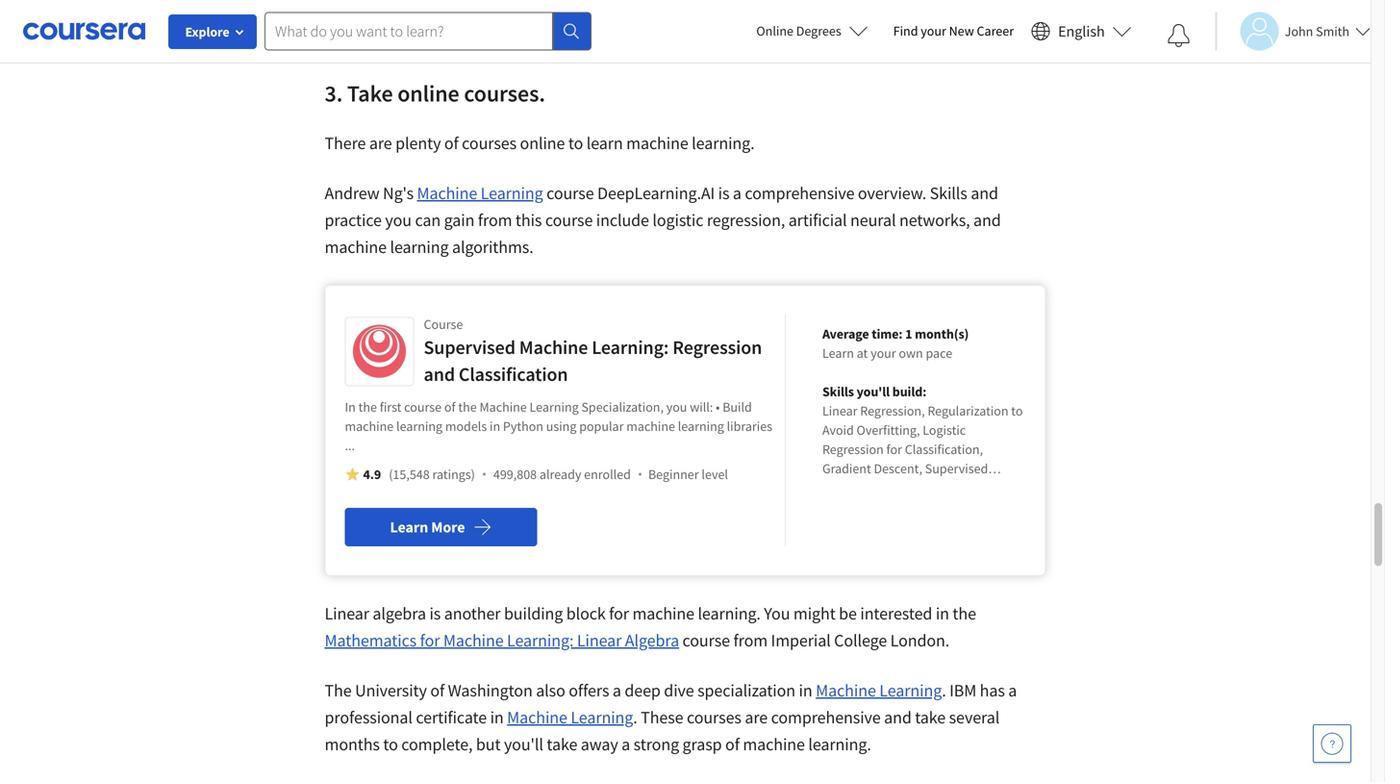Task type: describe. For each thing, give the bounding box(es) containing it.
skills inside skills you'll build: linear regression, regularization to avoid overfitting, logistic regression for classification, gradient descent, supervised learning
[[823, 383, 855, 400]]

block
[[567, 603, 606, 625]]

linear algebra is another building block for machine learning. you might be interested in the mathematics for machine learning: linear algebra course from imperial college london.
[[325, 603, 977, 652]]

machine inside in the first course of the machine learning specialization, you will: • build machine learning models in python using popular machine learning libraries ...
[[480, 398, 527, 416]]

ibm
[[950, 680, 977, 702]]

machine inside the course supervised machine learning: regression and classification
[[520, 335, 588, 359]]

...
[[345, 437, 355, 454]]

logistic
[[653, 209, 704, 231]]

comprehensive for machine
[[772, 707, 881, 729]]

show notifications image
[[1168, 24, 1191, 47]]

2 vertical spatial machine learning link
[[507, 707, 634, 729]]

. ibm has a professional certificate in
[[325, 680, 1018, 729]]

mathematics
[[325, 630, 417, 652]]

from inside course deeplearning.ai is a comprehensive overview. skills and practice you can gain from this course include logistic regression, artificial neural networks, and machine learning algorithms.
[[478, 209, 512, 231]]

machine down specialization,
[[627, 418, 676, 435]]

learning: inside linear algebra is another building block for machine learning. you might be interested in the mathematics for machine learning: linear algebra course from imperial college london.
[[507, 630, 574, 652]]

find
[[894, 22, 919, 39]]

the inside linear algebra is another building block for machine learning. you might be interested in the mathematics for machine learning: linear algebra course from imperial college london.
[[953, 603, 977, 625]]

dive
[[664, 680, 695, 702]]

online
[[757, 22, 794, 39]]

imperial
[[771, 630, 831, 652]]

your
[[587, 9, 619, 31]]

learning left skills:
[[476, 9, 538, 31]]

3. take online courses.
[[325, 79, 546, 108]]

algorithms.
[[452, 236, 534, 258]]

getting
[[686, 9, 738, 31]]

to left learn
[[569, 132, 583, 154]]

at
[[857, 345, 868, 362]]

more:
[[365, 9, 409, 31]]

enrolled
[[584, 466, 631, 483]]

explore button
[[168, 14, 257, 49]]

is for a
[[719, 182, 730, 204]]

. these courses are comprehensive and take several months to complete, but you'll take away a strong grasp of machine learning.
[[325, 707, 1000, 756]]

libraries
[[727, 418, 773, 435]]

overfitting,
[[857, 422, 921, 439]]

1 vertical spatial for
[[609, 603, 629, 625]]

to inside skills you'll build: linear regression, regularization to avoid overfitting, logistic regression for classification, gradient descent, supervised learning
[[1012, 402, 1024, 420]]

john
[[1286, 23, 1314, 40]]

machine up deeplearning.ai
[[627, 132, 689, 154]]

0 horizontal spatial take
[[547, 734, 578, 756]]

in the first course of the machine learning specialization, you will: • build machine learning models in python using popular machine learning libraries ...
[[345, 398, 773, 454]]

online degrees button
[[741, 10, 884, 52]]

python
[[503, 418, 544, 435]]

learning down first
[[397, 418, 443, 435]]

0 horizontal spatial for
[[420, 630, 440, 652]]

algebra
[[373, 603, 426, 625]]

average
[[823, 325, 870, 343]]

be
[[839, 603, 857, 625]]

machine inside linear algebra is another building block for machine learning. you might be interested in the mathematics for machine learning: linear algebra course from imperial college london.
[[444, 630, 504, 652]]

(15,548
[[389, 466, 430, 483]]

machine up gain
[[417, 182, 478, 204]]

in
[[345, 398, 356, 416]]

degrees
[[797, 22, 842, 39]]

john smith
[[1286, 23, 1350, 40]]

professional
[[325, 707, 413, 729]]

months
[[325, 734, 380, 756]]

0 horizontal spatial online
[[398, 79, 460, 108]]

learning inside in the first course of the machine learning specialization, you will: • build machine learning models in python using popular machine learning libraries ...
[[530, 398, 579, 416]]

3.
[[325, 79, 343, 108]]

you for can
[[385, 209, 412, 231]]

learning up this
[[481, 182, 543, 204]]

more
[[431, 518, 465, 537]]

linear inside skills you'll build: linear regression, regularization to avoid overfitting, logistic regression for classification, gradient descent, supervised learning
[[823, 402, 858, 420]]

build:
[[893, 383, 927, 400]]

course deeplearning.ai is a comprehensive overview. skills and practice you can gain from this course include logistic regression, artificial neural networks, and machine learning algorithms.
[[325, 182, 1002, 258]]

classification,
[[905, 441, 984, 458]]

average time: 1 month(s) learn at your own pace
[[823, 325, 969, 362]]

offers
[[569, 680, 610, 702]]

from inside linear algebra is another building block for machine learning. you might be interested in the mathematics for machine learning: linear algebra course from imperial college london.
[[734, 630, 768, 652]]

smith
[[1317, 23, 1350, 40]]

mathematics for machine learning: linear algebra link
[[325, 630, 680, 652]]

already
[[540, 466, 582, 483]]

courses inside . these courses are comprehensive and take several months to complete, but you'll take away a strong grasp of machine learning.
[[687, 707, 742, 729]]

andrew
[[325, 182, 380, 204]]

networks,
[[900, 209, 971, 231]]

0 vertical spatial take
[[916, 707, 946, 729]]

0 horizontal spatial the
[[359, 398, 377, 416]]

guide
[[622, 9, 664, 31]]

certificate
[[416, 707, 487, 729]]

there
[[325, 132, 366, 154]]

0 vertical spatial your
[[921, 22, 947, 39]]

london.
[[891, 630, 950, 652]]

washington
[[448, 680, 533, 702]]

499,808
[[494, 466, 537, 483]]

learn more button
[[345, 508, 538, 547]]

skills inside course deeplearning.ai is a comprehensive overview. skills and practice you can gain from this course include logistic regression, artificial neural networks, and machine learning algorithms.
[[930, 182, 968, 204]]

and right "overview."
[[971, 182, 999, 204]]

and inside the course supervised machine learning: regression and classification
[[424, 362, 455, 386]]

read more: machine learning skills: your guide to getting started
[[325, 9, 794, 31]]

but
[[476, 734, 501, 756]]

learn inside button
[[390, 518, 428, 537]]

can
[[415, 209, 441, 231]]

for inside skills you'll build: linear regression, regularization to avoid overfitting, logistic regression for classification, gradient descent, supervised learning
[[887, 441, 903, 458]]

models
[[445, 418, 487, 435]]

machine learning skills: your guide to getting started link
[[412, 9, 794, 31]]

machine learning link for the university of washington also offers a deep dive specialization in
[[816, 680, 942, 702]]

overview.
[[858, 182, 927, 204]]

of inside . these courses are comprehensive and take several months to complete, but you'll take away a strong grasp of machine learning.
[[726, 734, 740, 756]]

popular
[[580, 418, 624, 435]]

comprehensive for neural
[[745, 182, 855, 204]]

include
[[597, 209, 650, 231]]

regression inside the course supervised machine learning: regression and classification
[[673, 335, 763, 359]]

career
[[977, 22, 1015, 39]]

regularization
[[928, 402, 1009, 420]]

deeplearning.ai
[[598, 182, 715, 204]]

interested
[[861, 603, 933, 625]]

learning down london.
[[880, 680, 942, 702]]

•
[[716, 398, 720, 416]]

machine inside linear algebra is another building block for machine learning. you might be interested in the mathematics for machine learning: linear algebra course from imperial college london.
[[633, 603, 695, 625]]

learn more
[[390, 518, 465, 537]]

in inside . ibm has a professional certificate in
[[490, 707, 504, 729]]

beginner
[[649, 466, 699, 483]]

logistic
[[923, 422, 966, 439]]

university
[[355, 680, 427, 702]]

1 vertical spatial linear
[[325, 603, 370, 625]]

0 vertical spatial learning.
[[692, 132, 755, 154]]

is for another
[[430, 603, 441, 625]]

regression,
[[707, 209, 786, 231]]

of up 'certificate'
[[431, 680, 445, 702]]

several
[[950, 707, 1000, 729]]

strong
[[634, 734, 680, 756]]



Task type: locate. For each thing, give the bounding box(es) containing it.
supervised
[[424, 335, 516, 359], [926, 460, 989, 477]]

. inside . ibm has a professional certificate in
[[942, 680, 947, 702]]

1 horizontal spatial from
[[734, 630, 768, 652]]

1 horizontal spatial take
[[916, 707, 946, 729]]

machine learning link down offers
[[507, 707, 634, 729]]

0 horizontal spatial courses
[[462, 132, 517, 154]]

0 horizontal spatial your
[[871, 345, 897, 362]]

course inside linear algebra is another building block for machine learning. you might be interested in the mathematics for machine learning: linear algebra course from imperial college london.
[[683, 630, 730, 652]]

you down ng's
[[385, 209, 412, 231]]

skills up networks,
[[930, 182, 968, 204]]

learning
[[390, 236, 449, 258], [397, 418, 443, 435], [678, 418, 725, 435]]

regression up 'gradient'
[[823, 441, 884, 458]]

comprehensive up artificial
[[745, 182, 855, 204]]

courses
[[462, 132, 517, 154], [687, 707, 742, 729]]

linear up avoid
[[823, 402, 858, 420]]

course right 'algebra'
[[683, 630, 730, 652]]

own
[[899, 345, 924, 362]]

for down algebra
[[420, 630, 440, 652]]

gain
[[444, 209, 475, 231]]

are
[[369, 132, 392, 154], [745, 707, 768, 729]]

1 horizontal spatial your
[[921, 22, 947, 39]]

0 vertical spatial linear
[[823, 402, 858, 420]]

deep
[[625, 680, 661, 702]]

0 horizontal spatial .
[[634, 707, 638, 729]]

your down time:
[[871, 345, 897, 362]]

has
[[980, 680, 1006, 702]]

0 vertical spatial regression
[[673, 335, 763, 359]]

online up plenty
[[398, 79, 460, 108]]

course
[[547, 182, 594, 204], [546, 209, 593, 231], [424, 316, 463, 333], [404, 398, 442, 416], [683, 630, 730, 652]]

the up models
[[458, 398, 477, 416]]

level
[[702, 466, 729, 483]]

0 horizontal spatial learning:
[[507, 630, 574, 652]]

1 vertical spatial comprehensive
[[772, 707, 881, 729]]

machine down another
[[444, 630, 504, 652]]

a inside course deeplearning.ai is a comprehensive overview. skills and practice you can gain from this course include logistic regression, artificial neural networks, and machine learning algorithms.
[[733, 182, 742, 204]]

from up algorithms.
[[478, 209, 512, 231]]

will:
[[690, 398, 714, 416]]

classification
[[459, 362, 568, 386]]

a left deep
[[613, 680, 622, 702]]

skills up avoid
[[823, 383, 855, 400]]

1 horizontal spatial skills
[[930, 182, 968, 204]]

neural
[[851, 209, 897, 231]]

another
[[444, 603, 501, 625]]

is inside linear algebra is another building block for machine learning. you might be interested in the mathematics for machine learning: linear algebra course from imperial college london.
[[430, 603, 441, 625]]

specialization
[[698, 680, 796, 702]]

1 vertical spatial courses
[[687, 707, 742, 729]]

descent,
[[874, 460, 923, 477]]

find your new career
[[894, 22, 1015, 39]]

2 horizontal spatial linear
[[823, 402, 858, 420]]

regression inside skills you'll build: linear regression, regularization to avoid overfitting, logistic regression for classification, gradient descent, supervised learning
[[823, 441, 884, 458]]

1 vertical spatial .
[[634, 707, 638, 729]]

learn down average on the right top of page
[[823, 345, 855, 362]]

to right the regularization on the right of page
[[1012, 402, 1024, 420]]

1 horizontal spatial learning:
[[592, 335, 669, 359]]

1 vertical spatial is
[[430, 603, 441, 625]]

machine down practice
[[325, 236, 387, 258]]

learn inside average time: 1 month(s) learn at your own pace
[[823, 345, 855, 362]]

machine right more:
[[412, 9, 472, 31]]

comprehensive
[[745, 182, 855, 204], [772, 707, 881, 729]]

2 horizontal spatial the
[[953, 603, 977, 625]]

learning: down building
[[507, 630, 574, 652]]

course right first
[[404, 398, 442, 416]]

0 horizontal spatial linear
[[325, 603, 370, 625]]

. left ibm
[[942, 680, 947, 702]]

you inside in the first course of the machine learning specialization, you will: • build machine learning models in python using popular machine learning libraries ...
[[667, 398, 688, 416]]

499,808 already enrolled
[[494, 466, 631, 483]]

month(s)
[[915, 325, 969, 343]]

you left will:
[[667, 398, 688, 416]]

1 horizontal spatial is
[[719, 182, 730, 204]]

0 vertical spatial you
[[385, 209, 412, 231]]

1 horizontal spatial supervised
[[926, 460, 989, 477]]

supervised inside skills you'll build: linear regression, regularization to avoid overfitting, logistic regression for classification, gradient descent, supervised learning
[[926, 460, 989, 477]]

plenty
[[396, 132, 441, 154]]

you'll right but at the left
[[504, 734, 544, 756]]

2 vertical spatial for
[[420, 630, 440, 652]]

0 horizontal spatial supervised
[[424, 335, 516, 359]]

learning inside course deeplearning.ai is a comprehensive overview. skills and practice you can gain from this course include logistic regression, artificial neural networks, and machine learning algorithms.
[[390, 236, 449, 258]]

course inside the course supervised machine learning: regression and classification
[[424, 316, 463, 333]]

comprehensive inside course deeplearning.ai is a comprehensive overview. skills and practice you can gain from this course include logistic regression, artificial neural networks, and machine learning algorithms.
[[745, 182, 855, 204]]

supervised inside the course supervised machine learning: regression and classification
[[424, 335, 516, 359]]

0 vertical spatial skills
[[930, 182, 968, 204]]

2 vertical spatial learning.
[[809, 734, 872, 756]]

1 horizontal spatial regression
[[823, 441, 884, 458]]

1 horizontal spatial the
[[458, 398, 477, 416]]

your
[[921, 22, 947, 39], [871, 345, 897, 362]]

you'll
[[857, 383, 890, 400], [504, 734, 544, 756]]

. inside . these courses are comprehensive and take several months to complete, but you'll take away a strong grasp of machine learning.
[[634, 707, 638, 729]]

to right guide
[[668, 9, 682, 31]]

there are plenty of courses online to learn machine learning.
[[325, 132, 755, 154]]

a right 'has' at the bottom right of the page
[[1009, 680, 1018, 702]]

machine down specialization
[[743, 734, 805, 756]]

a right away
[[622, 734, 631, 756]]

1 vertical spatial learning.
[[698, 603, 761, 625]]

from
[[478, 209, 512, 231], [734, 630, 768, 652]]

are inside . these courses are comprehensive and take several months to complete, but you'll take away a strong grasp of machine learning.
[[745, 707, 768, 729]]

learning down will:
[[678, 418, 725, 435]]

for up descent,
[[887, 441, 903, 458]]

a
[[733, 182, 742, 204], [613, 680, 622, 702], [1009, 680, 1018, 702], [622, 734, 631, 756]]

1 vertical spatial online
[[520, 132, 565, 154]]

machine
[[627, 132, 689, 154], [325, 236, 387, 258], [345, 418, 394, 435], [627, 418, 676, 435], [633, 603, 695, 625], [743, 734, 805, 756]]

1 vertical spatial your
[[871, 345, 897, 362]]

1 vertical spatial are
[[745, 707, 768, 729]]

0 vertical spatial from
[[478, 209, 512, 231]]

courses down courses.
[[462, 132, 517, 154]]

course right the deeplearning.ai "image"
[[424, 316, 463, 333]]

learning: inside the course supervised machine learning: regression and classification
[[592, 335, 669, 359]]

1 horizontal spatial for
[[609, 603, 629, 625]]

this
[[516, 209, 542, 231]]

What do you want to learn? text field
[[265, 12, 553, 51]]

learning
[[476, 9, 538, 31], [481, 182, 543, 204], [530, 398, 579, 416], [823, 479, 872, 497], [880, 680, 942, 702], [571, 707, 634, 729]]

2 horizontal spatial for
[[887, 441, 903, 458]]

1 horizontal spatial are
[[745, 707, 768, 729]]

take
[[347, 79, 393, 108]]

. for ibm
[[942, 680, 947, 702]]

help center image
[[1321, 732, 1345, 756]]

the
[[359, 398, 377, 416], [458, 398, 477, 416], [953, 603, 977, 625]]

in inside in the first course of the machine learning specialization, you will: • build machine learning models in python using popular machine learning libraries ...
[[490, 418, 501, 435]]

supervised down classification,
[[926, 460, 989, 477]]

0 horizontal spatial are
[[369, 132, 392, 154]]

course down "there are plenty of courses online to learn machine learning."
[[547, 182, 594, 204]]

and right networks,
[[974, 209, 1002, 231]]

take down machine learning
[[547, 734, 578, 756]]

1 vertical spatial learning:
[[507, 630, 574, 652]]

0 vertical spatial .
[[942, 680, 947, 702]]

0 horizontal spatial is
[[430, 603, 441, 625]]

comprehensive inside . these courses are comprehensive and take several months to complete, but you'll take away a strong grasp of machine learning.
[[772, 707, 881, 729]]

0 vertical spatial for
[[887, 441, 903, 458]]

1 horizontal spatial you'll
[[857, 383, 890, 400]]

regression up "•"
[[673, 335, 763, 359]]

to inside . these courses are comprehensive and take several months to complete, but you'll take away a strong grasp of machine learning.
[[383, 734, 398, 756]]

learn
[[587, 132, 623, 154]]

machine learning link up gain
[[417, 182, 543, 204]]

in left "python"
[[490, 418, 501, 435]]

machine down in
[[345, 418, 394, 435]]

deeplearning.ai image
[[351, 323, 409, 380]]

of right plenty
[[445, 132, 459, 154]]

are down specialization
[[745, 707, 768, 729]]

these
[[641, 707, 684, 729]]

to down professional
[[383, 734, 398, 756]]

1 horizontal spatial learn
[[823, 345, 855, 362]]

. left these
[[634, 707, 638, 729]]

learning down the can
[[390, 236, 449, 258]]

0 vertical spatial supervised
[[424, 335, 516, 359]]

complete,
[[402, 734, 473, 756]]

learning inside skills you'll build: linear regression, regularization to avoid overfitting, logistic regression for classification, gradient descent, supervised learning
[[823, 479, 872, 497]]

learning. inside . these courses are comprehensive and take several months to complete, but you'll take away a strong grasp of machine learning.
[[809, 734, 872, 756]]

coursera image
[[23, 16, 145, 46]]

1 vertical spatial you'll
[[504, 734, 544, 756]]

course right this
[[546, 209, 593, 231]]

you for will:
[[667, 398, 688, 416]]

machine
[[412, 9, 472, 31], [417, 182, 478, 204], [520, 335, 588, 359], [480, 398, 527, 416], [444, 630, 504, 652], [816, 680, 877, 702], [507, 707, 568, 729]]

using
[[546, 418, 577, 435]]

of inside in the first course of the machine learning specialization, you will: • build machine learning models in python using popular machine learning libraries ...
[[445, 398, 456, 416]]

0 vertical spatial learning:
[[592, 335, 669, 359]]

the right interested
[[953, 603, 977, 625]]

john smith button
[[1216, 12, 1372, 51]]

might
[[794, 603, 836, 625]]

1 vertical spatial you
[[667, 398, 688, 416]]

1 vertical spatial regression
[[823, 441, 884, 458]]

machine up 'algebra'
[[633, 603, 695, 625]]

course inside in the first course of the machine learning specialization, you will: • build machine learning models in python using popular machine learning libraries ...
[[404, 398, 442, 416]]

in up london.
[[936, 603, 950, 625]]

online left learn
[[520, 132, 565, 154]]

skills:
[[542, 9, 583, 31]]

courses up grasp
[[687, 707, 742, 729]]

0 vertical spatial machine learning link
[[417, 182, 543, 204]]

ng's
[[383, 182, 414, 204]]

time:
[[872, 325, 903, 343]]

1 horizontal spatial linear
[[577, 630, 622, 652]]

college
[[835, 630, 888, 652]]

machine up "python"
[[480, 398, 527, 416]]

a inside . these courses are comprehensive and take several months to complete, but you'll take away a strong grasp of machine learning.
[[622, 734, 631, 756]]

english button
[[1024, 0, 1140, 63]]

machine up classification
[[520, 335, 588, 359]]

you'll inside . these courses are comprehensive and take several months to complete, but you'll take away a strong grasp of machine learning.
[[504, 734, 544, 756]]

1
[[906, 325, 913, 343]]

1 horizontal spatial .
[[942, 680, 947, 702]]

2 vertical spatial linear
[[577, 630, 622, 652]]

gradient
[[823, 460, 872, 477]]

and up models
[[424, 362, 455, 386]]

online
[[398, 79, 460, 108], [520, 132, 565, 154]]

0 horizontal spatial learn
[[390, 518, 428, 537]]

a inside . ibm has a professional certificate in
[[1009, 680, 1018, 702]]

practice
[[325, 209, 382, 231]]

0 horizontal spatial you
[[385, 209, 412, 231]]

0 horizontal spatial you'll
[[504, 734, 544, 756]]

and left several
[[885, 707, 912, 729]]

machine down also
[[507, 707, 568, 729]]

machine learning link down college
[[816, 680, 942, 702]]

0 vertical spatial are
[[369, 132, 392, 154]]

grasp
[[683, 734, 722, 756]]

started
[[741, 9, 794, 31]]

0 horizontal spatial from
[[478, 209, 512, 231]]

machine inside course deeplearning.ai is a comprehensive overview. skills and practice you can gain from this course include logistic regression, artificial neural networks, and machine learning algorithms.
[[325, 236, 387, 258]]

you'll up regression,
[[857, 383, 890, 400]]

of up models
[[445, 398, 456, 416]]

1 vertical spatial supervised
[[926, 460, 989, 477]]

1 vertical spatial skills
[[823, 383, 855, 400]]

1 vertical spatial learn
[[390, 518, 428, 537]]

1 horizontal spatial courses
[[687, 707, 742, 729]]

0 vertical spatial is
[[719, 182, 730, 204]]

are right there
[[369, 132, 392, 154]]

0 horizontal spatial skills
[[823, 383, 855, 400]]

you inside course deeplearning.ai is a comprehensive overview. skills and practice you can gain from this course include logistic regression, artificial neural networks, and machine learning algorithms.
[[385, 209, 412, 231]]

in inside linear algebra is another building block for machine learning. you might be interested in the mathematics for machine learning: linear algebra course from imperial college london.
[[936, 603, 950, 625]]

first
[[380, 398, 402, 416]]

learning down 'gradient'
[[823, 479, 872, 497]]

you
[[385, 209, 412, 231], [667, 398, 688, 416]]

linear down 'block'
[[577, 630, 622, 652]]

machine down college
[[816, 680, 877, 702]]

1 horizontal spatial online
[[520, 132, 565, 154]]

None search field
[[265, 12, 592, 51]]

0 vertical spatial courses
[[462, 132, 517, 154]]

learning: up specialization,
[[592, 335, 669, 359]]

0 vertical spatial learn
[[823, 345, 855, 362]]

regression,
[[861, 402, 925, 420]]

the right in
[[359, 398, 377, 416]]

is up regression,
[[719, 182, 730, 204]]

from down you
[[734, 630, 768, 652]]

and
[[971, 182, 999, 204], [974, 209, 1002, 231], [424, 362, 455, 386], [885, 707, 912, 729]]

in down washington
[[490, 707, 504, 729]]

read
[[325, 9, 362, 31]]

and inside . these courses are comprehensive and take several months to complete, but you'll take away a strong grasp of machine learning.
[[885, 707, 912, 729]]

is inside course deeplearning.ai is a comprehensive overview. skills and practice you can gain from this course include logistic regression, artificial neural networks, and machine learning algorithms.
[[719, 182, 730, 204]]

linear up mathematics
[[325, 603, 370, 625]]

is right algebra
[[430, 603, 441, 625]]

learning. inside linear algebra is another building block for machine learning. you might be interested in the mathematics for machine learning: linear algebra course from imperial college london.
[[698, 603, 761, 625]]

away
[[581, 734, 619, 756]]

4.9
[[363, 466, 381, 483]]

1 vertical spatial from
[[734, 630, 768, 652]]

1 vertical spatial take
[[547, 734, 578, 756]]

1 horizontal spatial you
[[667, 398, 688, 416]]

0 horizontal spatial regression
[[673, 335, 763, 359]]

your right find
[[921, 22, 947, 39]]

comprehensive down imperial
[[772, 707, 881, 729]]

ratings)
[[433, 466, 475, 483]]

machine inside . these courses are comprehensive and take several months to complete, but you'll take away a strong grasp of machine learning.
[[743, 734, 805, 756]]

in down imperial
[[799, 680, 813, 702]]

find your new career link
[[884, 19, 1024, 43]]

for right 'block'
[[609, 603, 629, 625]]

supervised up classification
[[424, 335, 516, 359]]

0 vertical spatial online
[[398, 79, 460, 108]]

machine learning link for andrew ng's
[[417, 182, 543, 204]]

building
[[504, 603, 563, 625]]

of right grasp
[[726, 734, 740, 756]]

0 vertical spatial you'll
[[857, 383, 890, 400]]

your inside average time: 1 month(s) learn at your own pace
[[871, 345, 897, 362]]

. for these
[[634, 707, 638, 729]]

learning up away
[[571, 707, 634, 729]]

learn left more
[[390, 518, 428, 537]]

1 vertical spatial machine learning link
[[816, 680, 942, 702]]

learning up the using
[[530, 398, 579, 416]]

a up regression,
[[733, 182, 742, 204]]

the university of washington also offers a deep dive specialization in machine learning
[[325, 680, 942, 702]]

take left several
[[916, 707, 946, 729]]

you'll inside skills you'll build: linear regression, regularization to avoid overfitting, logistic regression for classification, gradient descent, supervised learning
[[857, 383, 890, 400]]

learning:
[[592, 335, 669, 359], [507, 630, 574, 652]]

0 vertical spatial comprehensive
[[745, 182, 855, 204]]

you
[[764, 603, 791, 625]]

courses.
[[464, 79, 546, 108]]

skills you'll build: linear regression, regularization to avoid overfitting, logistic regression for classification, gradient descent, supervised learning
[[823, 383, 1024, 497]]



Task type: vqa. For each thing, say whether or not it's contained in the screenshot.
left accredited
no



